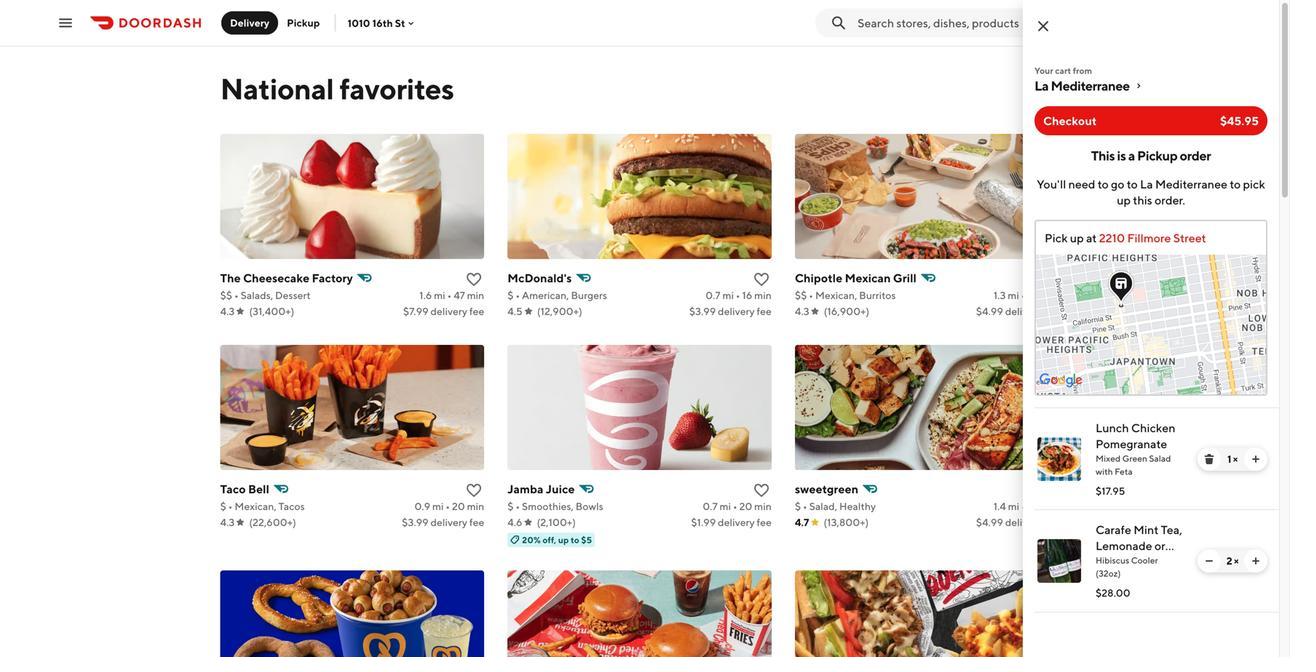 Task type: locate. For each thing, give the bounding box(es) containing it.
$3.99 down 0.9
[[402, 517, 429, 529]]

(13,800+)
[[824, 517, 869, 529]]

0.7 left the 16
[[706, 289, 721, 301]]

fee
[[469, 305, 484, 317], [757, 305, 772, 317], [1044, 305, 1059, 317], [469, 517, 484, 529], [757, 517, 772, 529], [1044, 517, 1059, 529]]

open menu image
[[57, 14, 74, 32]]

min down click to remove this store from your saved list icon
[[1042, 289, 1059, 301]]

to left go on the top right of the page
[[1098, 177, 1109, 191]]

•
[[234, 289, 239, 301], [447, 289, 452, 301], [516, 289, 520, 301], [736, 289, 740, 301], [809, 289, 813, 301], [1021, 289, 1026, 301], [228, 501, 233, 513], [446, 501, 450, 513], [516, 501, 520, 513], [733, 501, 737, 513], [803, 501, 807, 513], [1022, 501, 1026, 513]]

$ up 4.5
[[508, 289, 514, 301]]

mi right 1.6
[[434, 289, 445, 301]]

0 vertical spatial 0.7
[[706, 289, 721, 301]]

2 20 from the left
[[739, 501, 753, 513]]

$$ • salads, dessert
[[220, 289, 311, 301]]

fee down 0.7 mi • 20 min
[[757, 517, 772, 529]]

2 $$ from the left
[[795, 289, 807, 301]]

this is a pickup order
[[1091, 148, 1211, 163]]

mediterranee
[[1051, 78, 1130, 94], [1156, 177, 1228, 191]]

1.4 mi • 38 min
[[994, 501, 1059, 513]]

click to add this store to your saved list image up 0.9 mi • 20 min
[[465, 482, 483, 500]]

1 $$ from the left
[[220, 289, 232, 301]]

0 vertical spatial $4.99
[[976, 305, 1003, 317]]

burritos
[[859, 289, 896, 301]]

1 horizontal spatial $3.99 delivery fee
[[689, 305, 772, 317]]

pickup right a
[[1137, 148, 1178, 163]]

click to add this store to your saved list image for sweetgreen
[[1040, 482, 1058, 500]]

25
[[1028, 289, 1040, 301]]

map region
[[768, 0, 1290, 658]]

1 $4.99 from the top
[[976, 305, 1003, 317]]

1 vertical spatial la
[[1140, 177, 1153, 191]]

4.3 down the taco
[[220, 517, 235, 529]]

$7.99 delivery fee
[[403, 305, 484, 317]]

16
[[742, 289, 752, 301]]

0 horizontal spatial pickup
[[287, 17, 320, 29]]

min up $1.99 delivery fee
[[755, 501, 772, 513]]

0.7
[[706, 289, 721, 301], [703, 501, 718, 513]]

click to add this store to your saved list image up 0.7 mi • 20 min
[[753, 482, 770, 500]]

click to add this store to your saved list image up "1.6 mi • 47 min"
[[465, 271, 483, 288]]

la mediterranee link
[[1035, 77, 1268, 95]]

20 right 0.9
[[452, 501, 465, 513]]

• up $1.99 delivery fee
[[733, 501, 737, 513]]

click to add this store to your saved list image for taco bell
[[465, 482, 483, 500]]

$$ down chipotle
[[795, 289, 807, 301]]

$ • smoothies, bowls
[[508, 501, 603, 513]]

min for the cheesecake factory
[[467, 289, 484, 301]]

4.3 for taco bell
[[220, 517, 235, 529]]

mediterranee down from
[[1051, 78, 1130, 94]]

1 vertical spatial $4.99
[[976, 517, 1003, 529]]

pick
[[1243, 177, 1265, 191]]

$4.99
[[976, 305, 1003, 317], [976, 517, 1003, 529]]

2
[[1227, 555, 1232, 567]]

jamba
[[508, 482, 544, 496]]

0 horizontal spatial $3.99 delivery fee
[[402, 517, 484, 529]]

favorites
[[339, 71, 454, 106]]

tacos
[[279, 501, 305, 513]]

min right the 16
[[755, 289, 772, 301]]

at
[[1086, 231, 1097, 245]]

fee down 0.9 mi • 20 min
[[469, 517, 484, 529]]

delivery down 0.7 mi • 20 min
[[718, 517, 755, 529]]

1 horizontal spatial $$
[[795, 289, 807, 301]]

or
[[1155, 539, 1166, 553]]

$ • salad, healthy
[[795, 501, 876, 513]]

20 up $1.99 delivery fee
[[739, 501, 753, 513]]

remove one from cart image
[[1204, 556, 1215, 567]]

$3.99 delivery fee down 0.7 mi • 16 min at the right top of the page
[[689, 305, 772, 317]]

2210
[[1099, 231, 1125, 245]]

mexican, down bell
[[235, 501, 277, 513]]

$ up 4.7
[[795, 501, 801, 513]]

you'll
[[1037, 177, 1066, 191]]

2 $4.99 delivery fee from the top
[[976, 517, 1059, 529]]

fee for chipotle mexican grill
[[1044, 305, 1059, 317]]

mint
[[1134, 523, 1159, 537]]

0 horizontal spatial $3.99
[[402, 517, 429, 529]]

to
[[1098, 177, 1109, 191], [1127, 177, 1138, 191], [1230, 177, 1241, 191], [571, 535, 579, 545]]

min right 0.9
[[467, 501, 484, 513]]

1 vertical spatial mediterranee
[[1156, 177, 1228, 191]]

20 for taco bell
[[452, 501, 465, 513]]

$
[[508, 289, 514, 301], [220, 501, 226, 513], [508, 501, 514, 513], [795, 501, 801, 513]]

delivery for chipotle mexican grill
[[1005, 305, 1042, 317]]

0 vertical spatial mexican,
[[815, 289, 857, 301]]

• left 38
[[1022, 501, 1026, 513]]

0 vertical spatial add one to cart image
[[1250, 454, 1262, 465]]

fee down 0.7 mi • 16 min at the right top of the page
[[757, 305, 772, 317]]

click to add this store to your saved list image
[[465, 271, 483, 288], [753, 271, 770, 288], [465, 482, 483, 500], [753, 482, 770, 500], [1040, 482, 1058, 500]]

list
[[1023, 408, 1279, 613]]

1 vertical spatial add one to cart image
[[1250, 556, 1262, 567]]

0 horizontal spatial la
[[1035, 78, 1049, 94]]

add one to cart image right 2 ×
[[1250, 556, 1262, 567]]

add one to cart image for carafe mint tea, lemonade or hibiscus cooler
[[1250, 556, 1262, 567]]

0 horizontal spatial mexican,
[[235, 501, 277, 513]]

min for jamba juice
[[755, 501, 772, 513]]

lemonade
[[1096, 539, 1153, 553]]

× right 1
[[1233, 453, 1238, 465]]

1 vertical spatial $3.99
[[402, 517, 429, 529]]

the
[[220, 271, 241, 285]]

×
[[1233, 453, 1238, 465], [1234, 555, 1239, 567]]

fee for jamba juice
[[757, 517, 772, 529]]

1010
[[348, 17, 370, 29]]

1 vertical spatial 0.7
[[703, 501, 718, 513]]

$4.99 delivery fee for sweetgreen
[[976, 517, 1059, 529]]

min right 38
[[1042, 501, 1059, 513]]

1 horizontal spatial la
[[1140, 177, 1153, 191]]

0 vertical spatial $3.99 delivery fee
[[689, 305, 772, 317]]

fee down '1.3 mi • 25 min'
[[1044, 305, 1059, 317]]

4.3 down chipotle
[[795, 305, 809, 317]]

cooler inside hibiscus cooler (32oz)
[[1131, 556, 1158, 566]]

$$ for the cheesecake factory
[[220, 289, 232, 301]]

pickup inside button
[[287, 17, 320, 29]]

(31,400+)
[[249, 305, 294, 317]]

0 vertical spatial $3.99
[[689, 305, 716, 317]]

$4.99 down 1.3
[[976, 305, 1003, 317]]

st
[[395, 17, 405, 29]]

1 vertical spatial $4.99 delivery fee
[[976, 517, 1059, 529]]

0 vertical spatial ×
[[1233, 453, 1238, 465]]

mexican, up the (16,900+)
[[815, 289, 857, 301]]

pickup right delivery
[[287, 17, 320, 29]]

tea,
[[1161, 523, 1183, 537]]

la up this
[[1140, 177, 1153, 191]]

$4.99 delivery fee
[[976, 305, 1059, 317], [976, 517, 1059, 529]]

$ down the taco
[[220, 501, 226, 513]]

mi right 0.9
[[432, 501, 444, 513]]

$4.99 for sweetgreen
[[976, 517, 1003, 529]]

$3.99 delivery fee for taco bell
[[402, 517, 484, 529]]

$$
[[220, 289, 232, 301], [795, 289, 807, 301]]

mexican
[[845, 271, 891, 285]]

up
[[1117, 193, 1131, 207], [1070, 231, 1084, 245], [558, 535, 569, 545]]

delivery down 1.4 mi • 38 min
[[1005, 517, 1042, 529]]

delivery down 0.9 mi • 20 min
[[431, 517, 467, 529]]

1 horizontal spatial mediterranee
[[1156, 177, 1228, 191]]

1 $4.99 delivery fee from the top
[[976, 305, 1059, 317]]

2 $4.99 from the top
[[976, 517, 1003, 529]]

0.7 for jamba juice
[[703, 501, 718, 513]]

4.6
[[508, 517, 522, 529]]

1 add one to cart image from the top
[[1250, 454, 1262, 465]]

• left the 16
[[736, 289, 740, 301]]

hibiscus up (32oz)
[[1096, 556, 1130, 566]]

1 ×
[[1228, 453, 1238, 465]]

0 horizontal spatial 20
[[452, 501, 465, 513]]

4.3
[[220, 305, 235, 317], [795, 305, 809, 317], [220, 517, 235, 529]]

0.7 up $1.99 in the right bottom of the page
[[703, 501, 718, 513]]

× for carafe mint tea, lemonade or hibiscus cooler
[[1234, 555, 1239, 567]]

street
[[1174, 231, 1206, 245]]

1 horizontal spatial 20
[[739, 501, 753, 513]]

× for lunch chicken pomegranate
[[1233, 453, 1238, 465]]

$4.99 down 1.4
[[976, 517, 1003, 529]]

up left at
[[1070, 231, 1084, 245]]

1 20 from the left
[[452, 501, 465, 513]]

$4.99 delivery fee down 1.4 mi • 38 min
[[976, 517, 1059, 529]]

× right 2
[[1234, 555, 1239, 567]]

1 horizontal spatial $3.99
[[689, 305, 716, 317]]

1
[[1228, 453, 1231, 465]]

carafe
[[1096, 523, 1132, 537]]

la down the your at the top right of the page
[[1035, 78, 1049, 94]]

click to add this store to your saved list image for mcdonald's
[[753, 271, 770, 288]]

1.4
[[994, 501, 1006, 513]]

add one to cart image
[[1250, 454, 1262, 465], [1250, 556, 1262, 567]]

hibiscus down lemonade
[[1096, 555, 1141, 569]]

feta
[[1115, 467, 1133, 477]]

2 horizontal spatial up
[[1117, 193, 1131, 207]]

pickup button
[[278, 11, 329, 35]]

min for taco bell
[[467, 501, 484, 513]]

lunch chicken pomegranate mixed green salad with feta
[[1096, 421, 1176, 477]]

mi up $1.99 delivery fee
[[720, 501, 731, 513]]

0 horizontal spatial up
[[558, 535, 569, 545]]

2 vertical spatial up
[[558, 535, 569, 545]]

smoothies,
[[522, 501, 574, 513]]

hibiscus inside hibiscus cooler (32oz)
[[1096, 556, 1130, 566]]

chipotle mexican grill
[[795, 271, 917, 285]]

up right 'off,'
[[558, 535, 569, 545]]

mediterranee up order.
[[1156, 177, 1228, 191]]

0 vertical spatial $4.99 delivery fee
[[976, 305, 1059, 317]]

1 vertical spatial $3.99 delivery fee
[[402, 517, 484, 529]]

la mediterranee
[[1035, 78, 1130, 94]]

fee down "1.6 mi • 47 min"
[[469, 305, 484, 317]]

mi right 1.3
[[1008, 289, 1019, 301]]

2 hibiscus from the top
[[1096, 556, 1130, 566]]

1 vertical spatial up
[[1070, 231, 1084, 245]]

4.3 down "the"
[[220, 305, 235, 317]]

click to add this store to your saved list image up 1.4 mi • 38 min
[[1040, 482, 1058, 500]]

mexican, for bell
[[235, 501, 277, 513]]

cooler
[[1143, 555, 1179, 569], [1131, 556, 1158, 566]]

hibiscus
[[1096, 555, 1141, 569], [1096, 556, 1130, 566]]

is
[[1117, 148, 1126, 163]]

click to add this store to your saved list image up 0.7 mi • 16 min at the right top of the page
[[753, 271, 770, 288]]

0 horizontal spatial mediterranee
[[1051, 78, 1130, 94]]

1010 16th st button
[[348, 17, 417, 29]]

to right go on the top right of the page
[[1127, 177, 1138, 191]]

delivery down '1.3 mi • 25 min'
[[1005, 305, 1042, 317]]

$4.99 delivery fee for chipotle mexican grill
[[976, 305, 1059, 317]]

$1.99 delivery fee
[[691, 517, 772, 529]]

add one to cart image right 1 ×
[[1250, 454, 1262, 465]]

min right the 47
[[467, 289, 484, 301]]

1 vertical spatial ×
[[1234, 555, 1239, 567]]

national favorites
[[220, 71, 454, 106]]

2 add one to cart image from the top
[[1250, 556, 1262, 567]]

delivery down 0.7 mi • 16 min at the right top of the page
[[718, 305, 755, 317]]

1010 16th st
[[348, 17, 405, 29]]

la inside the you'll need to go to la mediterranee to pick up this order.
[[1140, 177, 1153, 191]]

$$ down "the"
[[220, 289, 232, 301]]

fee down 1.4 mi • 38 min
[[1044, 517, 1059, 529]]

$ up the 4.6
[[508, 501, 514, 513]]

click to add this store to your saved list image for the cheesecake factory
[[465, 271, 483, 288]]

0 vertical spatial pickup
[[287, 17, 320, 29]]

$3.99 delivery fee down 0.9 mi • 20 min
[[402, 517, 484, 529]]

4.3 for the cheesecake factory
[[220, 305, 235, 317]]

1 vertical spatial pickup
[[1137, 148, 1178, 163]]

you'll need to go to la mediterranee to pick up this order.
[[1037, 177, 1265, 207]]

1.6 mi • 47 min
[[420, 289, 484, 301]]

delivery down "1.6 mi • 47 min"
[[431, 305, 467, 317]]

1 horizontal spatial mexican,
[[815, 289, 857, 301]]

$3.99 delivery fee
[[689, 305, 772, 317], [402, 517, 484, 529]]

1 vertical spatial mexican,
[[235, 501, 277, 513]]

$ • american, burgers
[[508, 289, 607, 301]]

mi right 1.4
[[1008, 501, 1020, 513]]

0 horizontal spatial $$
[[220, 289, 232, 301]]

mi left the 16
[[723, 289, 734, 301]]

up down go on the top right of the page
[[1117, 193, 1131, 207]]

$3.99 down 0.7 mi • 16 min at the right top of the page
[[689, 305, 716, 317]]

$4.99 delivery fee down '1.3 mi • 25 min'
[[976, 305, 1059, 317]]

0 vertical spatial up
[[1117, 193, 1131, 207]]

1 hibiscus from the top
[[1096, 555, 1141, 569]]

factory
[[312, 271, 353, 285]]

47
[[454, 289, 465, 301]]



Task type: describe. For each thing, give the bounding box(es) containing it.
click to remove this store from your saved list image
[[1040, 271, 1058, 288]]

salads,
[[241, 289, 273, 301]]

• down "the"
[[234, 289, 239, 301]]

$28.00
[[1096, 587, 1131, 599]]

0 vertical spatial la
[[1035, 78, 1049, 94]]

$5
[[581, 535, 592, 545]]

delivery button
[[221, 11, 278, 35]]

• up 4.7
[[803, 501, 807, 513]]

american,
[[522, 289, 569, 301]]

cheesecake
[[243, 271, 310, 285]]

cooler inside carafe mint tea, lemonade or hibiscus cooler
[[1143, 555, 1179, 569]]

this
[[1133, 193, 1153, 207]]

4.3 for chipotle mexican grill
[[795, 305, 809, 317]]

lunch chicken pomegranate image
[[1038, 438, 1081, 481]]

(16,900+)
[[824, 305, 870, 317]]

carafe mint tea, lemonade or hibiscus cooler
[[1096, 523, 1183, 569]]

mi for the cheesecake factory
[[434, 289, 445, 301]]

fillmore
[[1128, 231, 1171, 245]]

min for sweetgreen
[[1042, 501, 1059, 513]]

• down chipotle
[[809, 289, 813, 301]]

delivery for the cheesecake factory
[[431, 305, 467, 317]]

20%
[[522, 535, 541, 545]]

0.9
[[415, 501, 430, 513]]

$$ • mexican, burritos
[[795, 289, 896, 301]]

delivery for mcdonald's
[[718, 305, 755, 317]]

4.7
[[795, 517, 809, 529]]

mi for chipotle mexican grill
[[1008, 289, 1019, 301]]

with
[[1096, 467, 1113, 477]]

4.5
[[508, 305, 523, 317]]

pick up at 2210 fillmore street
[[1045, 231, 1206, 245]]

jamba juice
[[508, 482, 575, 496]]

0.9 mi • 20 min
[[415, 501, 484, 513]]

0.7 for mcdonald's
[[706, 289, 721, 301]]

mexican, for mexican
[[815, 289, 857, 301]]

chipotle
[[795, 271, 843, 285]]

1 horizontal spatial pickup
[[1137, 148, 1178, 163]]

0.7 mi • 16 min
[[706, 289, 772, 301]]

national
[[220, 71, 334, 106]]

delivery for jamba juice
[[718, 517, 755, 529]]

1.3 mi • 25 min
[[994, 289, 1059, 301]]

sweetgreen
[[795, 482, 859, 496]]

(12,900+)
[[537, 305, 582, 317]]

(32oz)
[[1096, 569, 1121, 579]]

0 vertical spatial mediterranee
[[1051, 78, 1130, 94]]

healthy
[[840, 501, 876, 513]]

• down the taco
[[228, 501, 233, 513]]

(2,100+)
[[537, 517, 576, 529]]

delivery for taco bell
[[431, 517, 467, 529]]

• left the 47
[[447, 289, 452, 301]]

carafe mint tea, lemonade or hibiscus cooler image
[[1038, 540, 1081, 583]]

2 ×
[[1227, 555, 1239, 567]]

hibiscus cooler (32oz)
[[1096, 556, 1158, 579]]

mi for sweetgreen
[[1008, 501, 1020, 513]]

min for mcdonald's
[[755, 289, 772, 301]]

green
[[1123, 454, 1148, 464]]

• right 0.9
[[446, 501, 450, 513]]

a
[[1128, 148, 1135, 163]]

mi for mcdonald's
[[723, 289, 734, 301]]

0.7 mi • 20 min
[[703, 501, 772, 513]]

checkout
[[1044, 114, 1097, 128]]

$4.99 for chipotle mexican grill
[[976, 305, 1003, 317]]

$17.95
[[1096, 485, 1125, 497]]

burgers
[[571, 289, 607, 301]]

from
[[1073, 66, 1092, 76]]

order
[[1180, 148, 1211, 163]]

off,
[[543, 535, 556, 545]]

dessert
[[275, 289, 311, 301]]

up inside the you'll need to go to la mediterranee to pick up this order.
[[1117, 193, 1131, 207]]

mi for jamba juice
[[720, 501, 731, 513]]

20% off, up to $5
[[522, 535, 592, 545]]

1.6
[[420, 289, 432, 301]]

cart
[[1055, 66, 1071, 76]]

1.3
[[994, 289, 1006, 301]]

$ for taco bell
[[220, 501, 226, 513]]

powered by google image
[[1040, 374, 1083, 388]]

close image
[[1035, 17, 1052, 35]]

20 for jamba juice
[[739, 501, 753, 513]]

remove item from cart image
[[1204, 454, 1215, 465]]

(22,600+)
[[249, 517, 296, 529]]

fee for taco bell
[[469, 517, 484, 529]]

$45.95
[[1220, 114, 1259, 128]]

2210 fillmore street link
[[1097, 231, 1206, 245]]

$ for mcdonald's
[[508, 289, 514, 301]]

$3.99 for mcdonald's
[[689, 305, 716, 317]]

salad,
[[809, 501, 837, 513]]

$$ for chipotle mexican grill
[[795, 289, 807, 301]]

• left 25
[[1021, 289, 1026, 301]]

fee for mcdonald's
[[757, 305, 772, 317]]

mcdonald's
[[508, 271, 572, 285]]

$ for sweetgreen
[[795, 501, 801, 513]]

min for chipotle mexican grill
[[1042, 289, 1059, 301]]

your cart from
[[1035, 66, 1092, 76]]

fee for sweetgreen
[[1044, 517, 1059, 529]]

add one to cart image for lunch chicken pomegranate
[[1250, 454, 1262, 465]]

taco
[[220, 482, 246, 496]]

go
[[1111, 177, 1125, 191]]

$7.99
[[403, 305, 429, 317]]

your
[[1035, 66, 1054, 76]]

$ for jamba juice
[[508, 501, 514, 513]]

$1.99
[[691, 517, 716, 529]]

• up the 4.6
[[516, 501, 520, 513]]

pick
[[1045, 231, 1068, 245]]

1 horizontal spatial up
[[1070, 231, 1084, 245]]

• up 4.5
[[516, 289, 520, 301]]

to left $5
[[571, 535, 579, 545]]

need
[[1069, 177, 1096, 191]]

pomegranate
[[1096, 437, 1167, 451]]

grill
[[893, 271, 917, 285]]

order.
[[1155, 193, 1185, 207]]

list containing lunch chicken pomegranate
[[1023, 408, 1279, 613]]

juice
[[546, 482, 575, 496]]

$3.99 for taco bell
[[402, 517, 429, 529]]

mediterranee inside the you'll need to go to la mediterranee to pick up this order.
[[1156, 177, 1228, 191]]

click to add this store to your saved list image for jamba juice
[[753, 482, 770, 500]]

taco bell
[[220, 482, 269, 496]]

delivery
[[230, 17, 269, 29]]

38
[[1028, 501, 1040, 513]]

fee for the cheesecake factory
[[469, 305, 484, 317]]

to left pick
[[1230, 177, 1241, 191]]

delivery for sweetgreen
[[1005, 517, 1042, 529]]

bowls
[[576, 501, 603, 513]]

salad
[[1149, 454, 1171, 464]]

mixed
[[1096, 454, 1121, 464]]

$3.99 delivery fee for mcdonald's
[[689, 305, 772, 317]]

hibiscus inside carafe mint tea, lemonade or hibiscus cooler
[[1096, 555, 1141, 569]]

chicken
[[1132, 421, 1176, 435]]

mi for taco bell
[[432, 501, 444, 513]]



Task type: vqa. For each thing, say whether or not it's contained in the screenshot.


